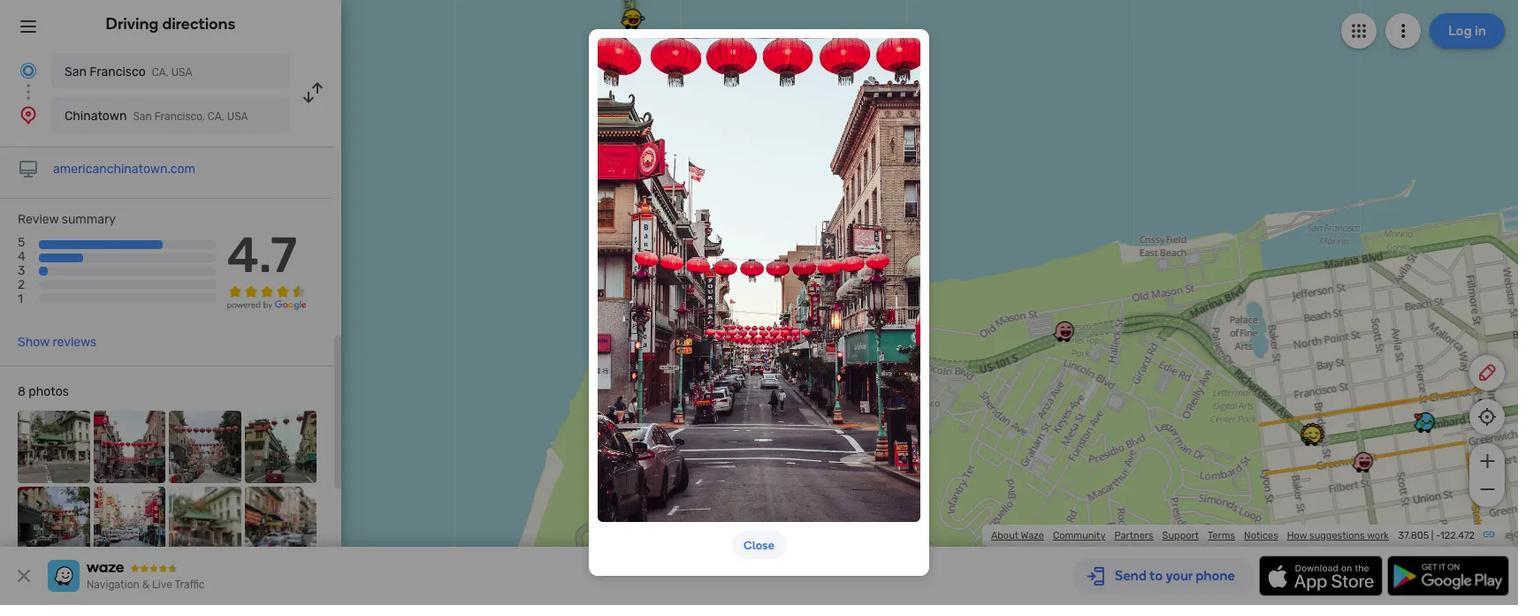 Task type: locate. For each thing, give the bounding box(es) containing it.
pencil image
[[1477, 363, 1498, 384]]

image 4 of chinatown, sf image
[[244, 411, 317, 483]]

directions
[[162, 14, 236, 34]]

1 horizontal spatial ca,
[[208, 111, 224, 123]]

chinatown
[[65, 109, 127, 124]]

notices
[[1244, 531, 1278, 542]]

usa right francisco,
[[227, 111, 248, 123]]

support link
[[1162, 531, 1199, 542]]

usa up francisco,
[[171, 66, 192, 79]]

1 horizontal spatial usa
[[227, 111, 248, 123]]

san inside chinatown san francisco, ca, usa
[[133, 111, 152, 123]]

ca,
[[152, 66, 169, 79], [208, 111, 224, 123]]

4
[[18, 250, 25, 265]]

1 horizontal spatial san
[[133, 111, 152, 123]]

usa
[[171, 66, 192, 79], [227, 111, 248, 123]]

about
[[991, 531, 1019, 542]]

usa inside san francisco ca, usa
[[171, 66, 192, 79]]

san francisco ca, usa
[[65, 65, 192, 80]]

0 vertical spatial usa
[[171, 66, 192, 79]]

0 horizontal spatial san
[[65, 65, 87, 80]]

1 vertical spatial san
[[133, 111, 152, 123]]

ca, inside chinatown san francisco, ca, usa
[[208, 111, 224, 123]]

ca, right francisco,
[[208, 111, 224, 123]]

image 1 of chinatown, sf image
[[18, 411, 90, 483]]

|
[[1431, 531, 1434, 542]]

review
[[18, 212, 59, 227]]

0 vertical spatial san
[[65, 65, 87, 80]]

terms
[[1208, 531, 1235, 542]]

terms link
[[1208, 531, 1235, 542]]

link image
[[1482, 528, 1496, 542]]

about waze community partners support terms notices how suggestions work
[[991, 531, 1389, 542]]

image 3 of chinatown, sf image
[[169, 411, 241, 483]]

image 7 of chinatown, sf image
[[169, 487, 241, 559]]

1 vertical spatial ca,
[[208, 111, 224, 123]]

san
[[65, 65, 87, 80], [133, 111, 152, 123]]

image 8 of chinatown, sf image
[[244, 487, 317, 559]]

1 vertical spatial usa
[[227, 111, 248, 123]]

zoom out image
[[1476, 479, 1498, 500]]

usa inside chinatown san francisco, ca, usa
[[227, 111, 248, 123]]

san left francisco
[[65, 65, 87, 80]]

navigation & live traffic
[[87, 579, 205, 592]]

suggestions
[[1310, 531, 1365, 542]]

image 2 of chinatown, sf image
[[93, 411, 165, 483]]

san left francisco,
[[133, 111, 152, 123]]

ca, right francisco
[[152, 66, 169, 79]]

0 horizontal spatial ca,
[[152, 66, 169, 79]]

show reviews
[[18, 335, 97, 350]]

review summary
[[18, 212, 116, 227]]

3
[[18, 264, 25, 279]]

driving
[[106, 14, 159, 34]]

&
[[142, 579, 150, 592]]

0 horizontal spatial usa
[[171, 66, 192, 79]]

0 vertical spatial ca,
[[152, 66, 169, 79]]

37.805 | -122.472
[[1398, 531, 1475, 542]]



Task type: describe. For each thing, give the bounding box(es) containing it.
notices link
[[1244, 531, 1278, 542]]

image 6 of chinatown, sf image
[[93, 487, 165, 559]]

image 5 of chinatown, sf image
[[18, 487, 90, 559]]

americanchinatown.com
[[53, 162, 195, 177]]

computer image
[[18, 159, 39, 180]]

37.805
[[1398, 531, 1429, 542]]

ca, inside san francisco ca, usa
[[152, 66, 169, 79]]

community link
[[1053, 531, 1106, 542]]

-
[[1436, 531, 1440, 542]]

driving directions
[[106, 14, 236, 34]]

zoom in image
[[1476, 451, 1498, 472]]

francisco
[[90, 65, 146, 80]]

community
[[1053, 531, 1106, 542]]

navigation
[[87, 579, 140, 592]]

photos
[[29, 385, 69, 400]]

4.7
[[227, 226, 297, 285]]

support
[[1162, 531, 1199, 542]]

show
[[18, 335, 50, 350]]

how
[[1287, 531, 1307, 542]]

how suggestions work link
[[1287, 531, 1389, 542]]

partners link
[[1115, 531, 1154, 542]]

2
[[18, 278, 25, 293]]

about waze link
[[991, 531, 1044, 542]]

summary
[[62, 212, 116, 227]]

americanchinatown.com link
[[53, 162, 195, 177]]

partners
[[1115, 531, 1154, 542]]

work
[[1367, 531, 1389, 542]]

122.472
[[1440, 531, 1475, 542]]

x image
[[13, 566, 34, 587]]

live
[[152, 579, 172, 592]]

1
[[18, 292, 23, 307]]

reviews
[[53, 335, 97, 350]]

chinatown san francisco, ca, usa
[[65, 109, 248, 124]]

5
[[18, 235, 25, 250]]

waze
[[1021, 531, 1044, 542]]

traffic
[[175, 579, 205, 592]]

8 photos
[[18, 385, 69, 400]]

francisco,
[[154, 111, 205, 123]]

8
[[18, 385, 26, 400]]

location image
[[18, 104, 39, 126]]

current location image
[[18, 60, 39, 81]]

5 4 3 2 1
[[18, 235, 25, 307]]



Task type: vqa. For each thing, say whether or not it's contained in the screenshot.
About
yes



